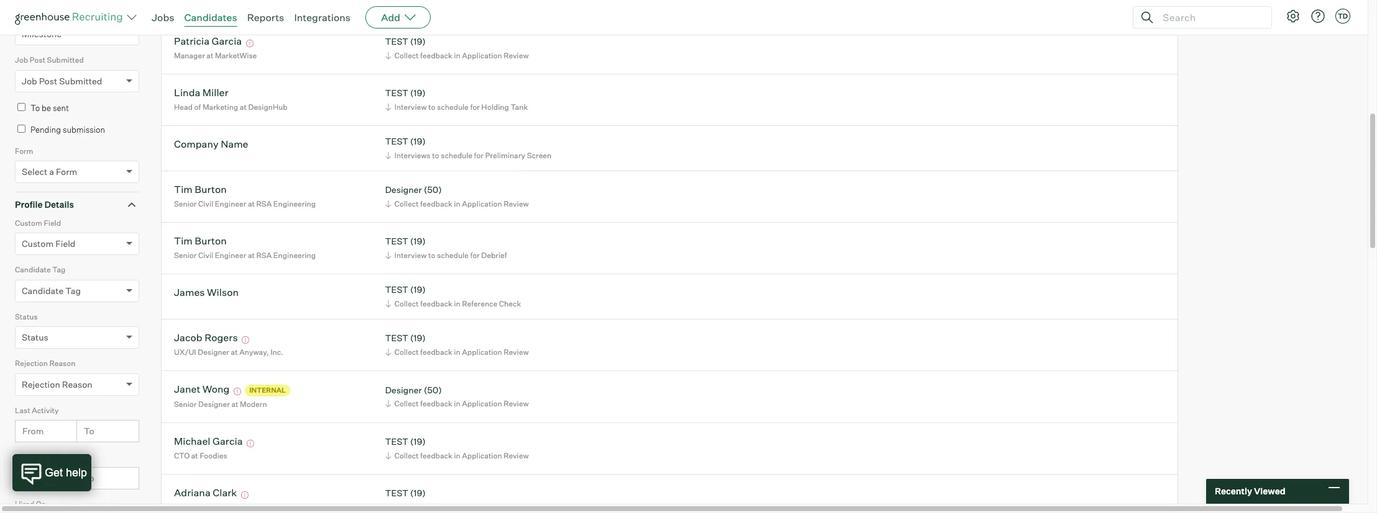 Task type: vqa. For each thing, say whether or not it's contained in the screenshot.
Tim Burton Interview
yes



Task type: describe. For each thing, give the bounding box(es) containing it.
select a form
[[22, 167, 77, 177]]

manager
[[174, 51, 205, 60]]

reports
[[247, 11, 284, 24]]

patricia garcia link
[[174, 35, 242, 49]]

(19) inside test (19) collect feedback in reference check
[[410, 285, 426, 295]]

in for michael garcia
[[454, 452, 460, 461]]

td button
[[1336, 9, 1350, 24]]

6 (19) from the top
[[410, 333, 426, 344]]

add
[[381, 11, 400, 24]]

patricia garcia
[[174, 35, 242, 47]]

feedback for michael garcia
[[420, 452, 452, 461]]

0 vertical spatial tag
[[52, 265, 66, 275]]

ui designer at adobe
[[174, 503, 248, 513]]

feedback for patricia garcia
[[420, 51, 452, 60]]

interview to schedule for debrief link
[[383, 250, 510, 262]]

foodies
[[200, 452, 227, 461]]

1 vertical spatial job
[[22, 76, 37, 86]]

1 vertical spatial reason
[[62, 380, 92, 390]]

feedback for jacob rogers
[[420, 348, 452, 357]]

jacob rogers has been in application review for more than 5 days image
[[240, 337, 251, 345]]

burton for designer
[[195, 184, 227, 196]]

rsa for designer (50)
[[256, 199, 272, 209]]

be
[[42, 103, 51, 113]]

test (19) collect feedback in reference check
[[385, 285, 521, 309]]

hired on
[[15, 500, 46, 509]]

wong
[[202, 384, 230, 396]]

Search text field
[[1160, 8, 1260, 26]]

james wilson link
[[174, 287, 239, 301]]

garcia for patricia garcia
[[212, 35, 242, 47]]

linda
[[174, 87, 200, 99]]

0 vertical spatial milestone
[[47, 9, 81, 18]]

linda miller head of marketing at designhub
[[174, 87, 288, 112]]

test (19) interview to schedule for debrief
[[385, 236, 507, 260]]

test for collect feedback in application review link for michael garcia
[[385, 437, 408, 448]]

to for test (19) interview to schedule for debrief
[[428, 251, 435, 260]]

wilson
[[207, 287, 239, 299]]

activity
[[32, 406, 59, 416]]

review for janet wong
[[504, 400, 529, 409]]

1 vertical spatial tag
[[65, 286, 81, 296]]

on for applied on
[[44, 453, 54, 462]]

tank
[[511, 102, 528, 112]]

jobs link
[[152, 11, 174, 24]]

to be sent
[[30, 103, 69, 113]]

engineering for test (19)
[[273, 251, 316, 260]]

name
[[221, 138, 248, 151]]

test for collect feedback in application review link associated with patricia garcia
[[385, 36, 408, 47]]

add button
[[366, 6, 431, 29]]

select
[[22, 167, 47, 177]]

collect for michael garcia
[[394, 452, 419, 461]]

janet
[[174, 384, 200, 396]]

reports link
[[247, 11, 284, 24]]

2 review from the top
[[504, 199, 529, 209]]

adriana clark link
[[174, 487, 237, 502]]

for for test (19) interview to schedule for holding tank
[[470, 102, 480, 112]]

0 vertical spatial job post submitted
[[15, 55, 84, 65]]

review for patricia garcia
[[504, 51, 529, 60]]

pending
[[30, 125, 61, 135]]

test for interview to schedule for holding tank link
[[385, 88, 408, 98]]

pending submission
[[30, 125, 105, 135]]

jacob rogers
[[174, 332, 238, 345]]

collect feedback in application review link for jacob rogers
[[383, 347, 532, 359]]

adriana
[[174, 487, 211, 500]]

1 vertical spatial rejection reason
[[22, 380, 92, 390]]

on for hired on
[[36, 500, 46, 509]]

for for test (19) interview to schedule for debrief
[[470, 251, 480, 260]]

1 horizontal spatial form
[[56, 167, 77, 177]]

0 vertical spatial custom field
[[15, 219, 61, 228]]

senior for designer (50)
[[174, 199, 197, 209]]

clark
[[213, 487, 237, 500]]

jobs
[[152, 11, 174, 24]]

test for interviews to schedule for preliminary screen link
[[385, 136, 408, 147]]

0 vertical spatial rejection reason
[[15, 359, 75, 369]]

reached milestone element
[[15, 7, 139, 54]]

rogers
[[205, 332, 238, 345]]

engineering for designer (50)
[[273, 199, 316, 209]]

marketing
[[203, 102, 238, 112]]

ui
[[174, 503, 182, 513]]

schedule for test (19) interview to schedule for debrief
[[437, 251, 469, 260]]

designer (50) collect feedback in application review for senior designer at modern
[[385, 385, 529, 409]]

test for jacob rogers's collect feedback in application review link
[[385, 333, 408, 344]]

a
[[49, 167, 54, 177]]

integrations
[[294, 11, 351, 24]]

1 (19) from the top
[[410, 36, 426, 47]]

company name link
[[174, 138, 248, 153]]

linda miller link
[[174, 87, 228, 101]]

burton for test
[[195, 235, 227, 248]]

schedule for test (19) interviews to schedule for onsite
[[441, 503, 472, 513]]

collect feedback in application review link for michael garcia
[[383, 450, 532, 462]]

cto
[[174, 452, 190, 461]]

configure image
[[1286, 9, 1301, 24]]

tim for test
[[174, 235, 193, 248]]

interviews to schedule for preliminary screen link
[[383, 150, 555, 162]]

ux/ui designer at anyway, inc.
[[174, 348, 283, 357]]

applied
[[15, 453, 42, 462]]

test (19) collect feedback in application review for patricia garcia
[[385, 36, 529, 60]]

recently viewed
[[1215, 487, 1286, 497]]

To be sent checkbox
[[17, 103, 25, 111]]

holding
[[481, 102, 509, 112]]

details
[[44, 200, 74, 210]]

michael garcia has been in application review for more than 5 days image
[[245, 441, 256, 448]]

reached
[[15, 9, 46, 18]]

michael
[[174, 436, 210, 448]]

custom field element
[[15, 217, 139, 264]]

1 vertical spatial milestone
[[22, 29, 62, 39]]

candidates
[[184, 11, 237, 24]]

internal
[[249, 386, 286, 395]]

michael garcia
[[174, 436, 243, 448]]

profile
[[15, 200, 43, 210]]

submission
[[63, 125, 105, 135]]

collect for jacob rogers
[[394, 348, 419, 357]]

profile details
[[15, 200, 74, 210]]

anyway,
[[239, 348, 269, 357]]

onsite
[[485, 503, 508, 513]]

debrief
[[481, 251, 507, 260]]

hired
[[15, 500, 34, 509]]

reference
[[462, 299, 497, 309]]

1 vertical spatial custom field
[[22, 239, 75, 249]]

status element
[[15, 311, 139, 358]]

test (19) interviews to schedule for onsite
[[385, 489, 508, 513]]

inc.
[[271, 348, 283, 357]]

rejection reason element
[[15, 358, 139, 405]]

manager at marketwise
[[174, 51, 257, 60]]

check
[[499, 299, 521, 309]]

company
[[174, 138, 219, 151]]

adriana clark
[[174, 487, 237, 500]]

tim burton link for designer
[[174, 184, 227, 198]]

application for michael garcia
[[462, 452, 502, 461]]

viewed
[[1254, 487, 1286, 497]]

michael garcia link
[[174, 436, 243, 450]]

tim burton senior civil engineer at rsa engineering for test
[[174, 235, 316, 260]]

interview for tim burton
[[394, 251, 427, 260]]

designer for clark
[[183, 503, 215, 513]]

from for applied
[[22, 473, 44, 484]]

janet wong link
[[174, 384, 230, 398]]

2 collect from the top
[[394, 199, 419, 209]]

for for test (19) interviews to schedule for preliminary screen
[[474, 151, 484, 160]]

rsa for test (19)
[[256, 251, 272, 260]]

jacob rogers link
[[174, 332, 238, 346]]

sent
[[53, 103, 69, 113]]

0 vertical spatial custom
[[15, 219, 42, 228]]

greenhouse recruiting image
[[15, 10, 127, 25]]

to for on
[[84, 473, 94, 484]]

collect feedback in reference check link
[[383, 298, 524, 310]]

civil for test (19)
[[198, 251, 213, 260]]

0 vertical spatial to
[[30, 103, 40, 113]]

test (19) collect feedback in application review for michael garcia
[[385, 437, 529, 461]]

td
[[1338, 12, 1348, 21]]



Task type: locate. For each thing, give the bounding box(es) containing it.
1 vertical spatial job post submitted
[[22, 76, 102, 86]]

civil
[[198, 199, 213, 209], [198, 251, 213, 260]]

from for last
[[22, 426, 44, 437]]

0 vertical spatial tim burton senior civil engineer at rsa engineering
[[174, 184, 316, 209]]

in for jacob rogers
[[454, 348, 460, 357]]

0 vertical spatial tim
[[174, 184, 193, 196]]

1 vertical spatial test (19) collect feedback in application review
[[385, 333, 529, 357]]

test inside test (19) interview to schedule for holding tank
[[385, 88, 408, 98]]

candidate
[[15, 265, 51, 275], [22, 286, 64, 296]]

tim burton senior civil engineer at rsa engineering
[[174, 184, 316, 209], [174, 235, 316, 260]]

1 from from the top
[[22, 426, 44, 437]]

senior designer at modern
[[174, 400, 267, 409]]

1 review from the top
[[504, 51, 529, 60]]

tag down custom field element
[[52, 265, 66, 275]]

1 vertical spatial from
[[22, 473, 44, 484]]

2 civil from the top
[[198, 251, 213, 260]]

0 vertical spatial from
[[22, 426, 44, 437]]

to up test (19) interviews to schedule for preliminary screen
[[428, 102, 435, 112]]

schedule inside test (19) interviews to schedule for onsite
[[441, 503, 472, 513]]

test (19) collect feedback in application review up test (19) interviews to schedule for onsite
[[385, 437, 529, 461]]

patricia garcia has been in application review for more than 5 days image
[[244, 40, 255, 47]]

1 vertical spatial custom
[[22, 239, 54, 249]]

for
[[470, 102, 480, 112], [474, 151, 484, 160], [470, 251, 480, 260], [474, 503, 484, 513]]

for inside test (19) interviews to schedule for onsite
[[474, 503, 484, 513]]

senior down janet
[[174, 400, 197, 409]]

schedule inside test (19) interview to schedule for debrief
[[437, 251, 469, 260]]

candidate down custom field element
[[15, 265, 51, 275]]

1 vertical spatial engineering
[[273, 251, 316, 260]]

civil down company name link on the top left of page
[[198, 199, 213, 209]]

schedule
[[437, 102, 469, 112], [441, 151, 472, 160], [437, 251, 469, 260], [441, 503, 472, 513]]

janet wong
[[174, 384, 230, 396]]

in
[[454, 51, 460, 60], [454, 199, 460, 209], [454, 299, 460, 309], [454, 348, 460, 357], [454, 400, 460, 409], [454, 452, 460, 461]]

1 tim burton senior civil engineer at rsa engineering from the top
[[174, 184, 316, 209]]

8 (19) from the top
[[410, 489, 426, 499]]

rsa
[[256, 199, 272, 209], [256, 251, 272, 260]]

test (19) collect feedback in application review down collect feedback in reference check link
[[385, 333, 529, 357]]

test inside test (19) interview to schedule for debrief
[[385, 236, 408, 247]]

garcia up the foodies
[[213, 436, 243, 448]]

0 vertical spatial engineer
[[215, 199, 246, 209]]

2 tim from the top
[[174, 235, 193, 248]]

tim burton link down 'company'
[[174, 184, 227, 198]]

1 engineer from the top
[[215, 199, 246, 209]]

1 in from the top
[[454, 51, 460, 60]]

3 senior from the top
[[174, 400, 197, 409]]

(50) for senior civil engineer at rsa engineering
[[424, 185, 442, 195]]

to inside test (19) interview to schedule for debrief
[[428, 251, 435, 260]]

3 test (19) collect feedback in application review from the top
[[385, 437, 529, 461]]

8 test from the top
[[385, 489, 408, 499]]

tim burton senior civil engineer at rsa engineering for designer
[[174, 184, 316, 209]]

1 collect feedback in application review link from the top
[[383, 50, 532, 61]]

interviews for test (19) interviews to schedule for preliminary screen
[[394, 151, 431, 160]]

senior
[[174, 199, 197, 209], [174, 251, 197, 260], [174, 400, 197, 409]]

0 vertical spatial test (19) collect feedback in application review
[[385, 36, 529, 60]]

status
[[15, 312, 38, 322], [22, 333, 48, 343]]

2 (19) from the top
[[410, 88, 426, 98]]

to up test (19) collect feedback in reference check at the bottom left of the page
[[428, 251, 435, 260]]

test (19) collect feedback in application review up test (19) interview to schedule for holding tank
[[385, 36, 529, 60]]

interview inside test (19) interview to schedule for holding tank
[[394, 102, 427, 112]]

0 vertical spatial garcia
[[212, 35, 242, 47]]

marketwise
[[215, 51, 257, 60]]

from down the last activity
[[22, 426, 44, 437]]

2 burton from the top
[[195, 235, 227, 248]]

1 vertical spatial field
[[55, 239, 75, 249]]

custom
[[15, 219, 42, 228], [22, 239, 54, 249]]

1 feedback from the top
[[420, 51, 452, 60]]

0 vertical spatial field
[[44, 219, 61, 228]]

interview
[[394, 102, 427, 112], [394, 251, 427, 260]]

head
[[174, 102, 193, 112]]

1 interviews from the top
[[394, 151, 431, 160]]

burton down company name link on the top left of page
[[195, 184, 227, 196]]

tim up james
[[174, 235, 193, 248]]

2 from from the top
[[22, 473, 44, 484]]

2 application from the top
[[462, 199, 502, 209]]

tim burton link for test
[[174, 235, 227, 249]]

review
[[504, 51, 529, 60], [504, 199, 529, 209], [504, 348, 529, 357], [504, 400, 529, 409], [504, 452, 529, 461]]

to
[[428, 102, 435, 112], [432, 151, 439, 160], [428, 251, 435, 260], [432, 503, 439, 513]]

1 engineering from the top
[[273, 199, 316, 209]]

applied on
[[15, 453, 54, 462]]

0 vertical spatial candidate tag
[[15, 265, 66, 275]]

for left onsite on the left bottom
[[474, 503, 484, 513]]

(50) for senior designer at modern
[[424, 385, 442, 396]]

0 vertical spatial job
[[15, 55, 28, 65]]

post down reached
[[30, 55, 45, 65]]

janet wong has been in application review for more than 5 days image
[[232, 389, 243, 396]]

0 vertical spatial burton
[[195, 184, 227, 196]]

engineering
[[273, 199, 316, 209], [273, 251, 316, 260]]

2 engineer from the top
[[215, 251, 246, 260]]

1 vertical spatial form
[[56, 167, 77, 177]]

to for test (19) interview to schedule for holding tank
[[428, 102, 435, 112]]

tim burton link up james wilson
[[174, 235, 227, 249]]

6 in from the top
[[454, 452, 460, 461]]

1 vertical spatial status
[[22, 333, 48, 343]]

interview inside test (19) interview to schedule for debrief
[[394, 251, 427, 260]]

1 vertical spatial tim
[[174, 235, 193, 248]]

garcia
[[212, 35, 242, 47], [213, 436, 243, 448]]

5 collect feedback in application review link from the top
[[383, 450, 532, 462]]

0 vertical spatial reason
[[49, 359, 75, 369]]

3 collect feedback in application review link from the top
[[383, 347, 532, 359]]

custom down profile details
[[22, 239, 54, 249]]

interview for linda miller
[[394, 102, 427, 112]]

2 tim burton senior civil engineer at rsa engineering from the top
[[174, 235, 316, 260]]

1 vertical spatial burton
[[195, 235, 227, 248]]

1 vertical spatial designer (50) collect feedback in application review
[[385, 385, 529, 409]]

interview to schedule for holding tank link
[[383, 101, 531, 113]]

7 (19) from the top
[[410, 437, 426, 448]]

at inside linda miller head of marketing at designhub
[[240, 102, 247, 112]]

in inside test (19) collect feedback in reference check
[[454, 299, 460, 309]]

designer (50) collect feedback in application review
[[385, 185, 529, 209], [385, 385, 529, 409]]

interviews for test (19) interviews to schedule for onsite
[[394, 503, 431, 513]]

form element
[[15, 145, 139, 192]]

senior down 'company'
[[174, 199, 197, 209]]

senior up james
[[174, 251, 197, 260]]

to for test (19) interviews to schedule for onsite
[[432, 503, 439, 513]]

1 vertical spatial post
[[39, 76, 57, 86]]

test (19) collect feedback in application review for jacob rogers
[[385, 333, 529, 357]]

feedback for janet wong
[[420, 400, 452, 409]]

0 vertical spatial civil
[[198, 199, 213, 209]]

(19) inside test (19) interview to schedule for holding tank
[[410, 88, 426, 98]]

cto at foodies
[[174, 452, 227, 461]]

0 vertical spatial (50)
[[424, 185, 442, 195]]

candidate tag
[[15, 265, 66, 275], [22, 286, 81, 296]]

test inside test (19) interviews to schedule for preliminary screen
[[385, 136, 408, 147]]

garcia for michael garcia
[[213, 436, 243, 448]]

candidates link
[[184, 11, 237, 24]]

submitted down reached milestone element
[[47, 55, 84, 65]]

6 feedback from the top
[[420, 452, 452, 461]]

james wilson
[[174, 287, 239, 299]]

designer for rogers
[[198, 348, 229, 357]]

1 vertical spatial civil
[[198, 251, 213, 260]]

status down "candidate tag" element
[[15, 312, 38, 322]]

to
[[30, 103, 40, 113], [84, 426, 94, 437], [84, 473, 94, 484]]

2 interview from the top
[[394, 251, 427, 260]]

job post submitted element
[[15, 54, 139, 101]]

integrations link
[[294, 11, 351, 24]]

schedule inside test (19) interview to schedule for holding tank
[[437, 102, 469, 112]]

1 (50) from the top
[[424, 185, 442, 195]]

company name
[[174, 138, 248, 151]]

test for interview to schedule for debrief link
[[385, 236, 408, 247]]

1 vertical spatial interview
[[394, 251, 427, 260]]

schedule up test (19) collect feedback in reference check at the bottom left of the page
[[437, 251, 469, 260]]

candidate tag element
[[15, 264, 139, 311]]

milestone
[[47, 9, 81, 18], [22, 29, 62, 39]]

adriana clark has been in onsite for more than 21 days image
[[239, 492, 250, 500]]

designer (50) collect feedback in application review for senior civil engineer at rsa engineering
[[385, 185, 529, 209]]

1 vertical spatial (50)
[[424, 385, 442, 396]]

to inside test (19) interviews to schedule for onsite
[[432, 503, 439, 513]]

2 vertical spatial test (19) collect feedback in application review
[[385, 437, 529, 461]]

0 vertical spatial status
[[15, 312, 38, 322]]

6 test from the top
[[385, 333, 408, 344]]

1 collect from the top
[[394, 51, 419, 60]]

1 vertical spatial senior
[[174, 251, 197, 260]]

job post submitted
[[15, 55, 84, 65], [22, 76, 102, 86]]

designhub
[[248, 102, 288, 112]]

1 vertical spatial engineer
[[215, 251, 246, 260]]

0 horizontal spatial form
[[15, 146, 33, 156]]

0 vertical spatial interviews
[[394, 151, 431, 160]]

(19) inside test (19) interviews to schedule for onsite
[[410, 489, 426, 499]]

review for michael garcia
[[504, 452, 529, 461]]

1 burton from the top
[[195, 184, 227, 196]]

1 test from the top
[[385, 36, 408, 47]]

for inside test (19) interview to schedule for holding tank
[[470, 102, 480, 112]]

post up to be sent
[[39, 76, 57, 86]]

to for activity
[[84, 426, 94, 437]]

to down interview to schedule for holding tank link
[[432, 151, 439, 160]]

1 tim from the top
[[174, 184, 193, 196]]

3 in from the top
[[454, 299, 460, 309]]

schedule down interview to schedule for holding tank link
[[441, 151, 472, 160]]

tim for designer
[[174, 184, 193, 196]]

0 vertical spatial submitted
[[47, 55, 84, 65]]

2 rsa from the top
[[256, 251, 272, 260]]

1 vertical spatial to
[[84, 426, 94, 437]]

4 (19) from the top
[[410, 236, 426, 247]]

on right hired in the left bottom of the page
[[36, 500, 46, 509]]

collect feedback in application review link
[[383, 50, 532, 61], [383, 198, 532, 210], [383, 347, 532, 359], [383, 399, 532, 410], [383, 450, 532, 462]]

rejection reason down status element
[[15, 359, 75, 369]]

to inside test (19) interview to schedule for holding tank
[[428, 102, 435, 112]]

garcia up marketwise
[[212, 35, 242, 47]]

rejection
[[15, 359, 48, 369], [22, 380, 60, 390]]

0 vertical spatial tim burton link
[[174, 184, 227, 198]]

for left preliminary in the left top of the page
[[474, 151, 484, 160]]

4 feedback from the top
[[420, 348, 452, 357]]

2 feedback from the top
[[420, 199, 452, 209]]

(19) inside test (19) interview to schedule for debrief
[[410, 236, 426, 247]]

2 vertical spatial senior
[[174, 400, 197, 409]]

collect inside test (19) collect feedback in reference check
[[394, 299, 419, 309]]

2 tim burton link from the top
[[174, 235, 227, 249]]

job post submitted down reached milestone element
[[15, 55, 84, 65]]

4 application from the top
[[462, 400, 502, 409]]

burton
[[195, 184, 227, 196], [195, 235, 227, 248]]

2 test from the top
[[385, 88, 408, 98]]

schedule left onsite on the left bottom
[[441, 503, 472, 513]]

patricia
[[174, 35, 210, 47]]

interviews inside test (19) interviews to schedule for onsite
[[394, 503, 431, 513]]

collect feedback in application review link for janet wong
[[383, 399, 532, 410]]

form right "a" at top
[[56, 167, 77, 177]]

1 senior from the top
[[174, 199, 197, 209]]

2 interviews from the top
[[394, 503, 431, 513]]

milestone right reached
[[47, 9, 81, 18]]

reached milestone
[[15, 9, 81, 18]]

(50)
[[424, 185, 442, 195], [424, 385, 442, 396]]

recently
[[1215, 487, 1252, 497]]

2 test (19) collect feedback in application review from the top
[[385, 333, 529, 357]]

to for test (19) interviews to schedule for preliminary screen
[[432, 151, 439, 160]]

5 collect from the top
[[394, 400, 419, 409]]

preliminary
[[485, 151, 525, 160]]

in for janet wong
[[454, 400, 460, 409]]

1 vertical spatial tim burton link
[[174, 235, 227, 249]]

schedule for test (19) interview to schedule for holding tank
[[437, 102, 469, 112]]

0 vertical spatial on
[[44, 453, 54, 462]]

(19) inside test (19) interviews to schedule for preliminary screen
[[410, 136, 426, 147]]

2 collect feedback in application review link from the top
[[383, 198, 532, 210]]

designer for wong
[[198, 400, 230, 409]]

4 collect from the top
[[394, 348, 419, 357]]

test for collect feedback in reference check link
[[385, 285, 408, 295]]

to left onsite on the left bottom
[[432, 503, 439, 513]]

test (19) interviews to schedule for preliminary screen
[[385, 136, 551, 160]]

test (19) interview to schedule for holding tank
[[385, 88, 528, 112]]

for left debrief on the left of the page
[[470, 251, 480, 260]]

5 (19) from the top
[[410, 285, 426, 295]]

1 vertical spatial submitted
[[59, 76, 102, 86]]

interviews
[[394, 151, 431, 160], [394, 503, 431, 513]]

modern
[[240, 400, 267, 409]]

engineer up wilson
[[215, 251, 246, 260]]

job post submitted up the "sent"
[[22, 76, 102, 86]]

burton up james wilson
[[195, 235, 227, 248]]

tim burton link
[[174, 184, 227, 198], [174, 235, 227, 249]]

ux/ui
[[174, 348, 196, 357]]

1 vertical spatial candidate
[[22, 286, 64, 296]]

1 interview from the top
[[394, 102, 427, 112]]

rejection reason up activity
[[22, 380, 92, 390]]

collect
[[394, 51, 419, 60], [394, 199, 419, 209], [394, 299, 419, 309], [394, 348, 419, 357], [394, 400, 419, 409], [394, 452, 419, 461]]

6 collect from the top
[[394, 452, 419, 461]]

for left "holding"
[[470, 102, 480, 112]]

1 test (19) collect feedback in application review from the top
[[385, 36, 529, 60]]

milestone down reached milestone
[[22, 29, 62, 39]]

5 test from the top
[[385, 285, 408, 295]]

candidate tag up status element
[[22, 286, 81, 296]]

test
[[385, 36, 408, 47], [385, 88, 408, 98], [385, 136, 408, 147], [385, 236, 408, 247], [385, 285, 408, 295], [385, 333, 408, 344], [385, 437, 408, 448], [385, 489, 408, 499]]

2 (50) from the top
[[424, 385, 442, 396]]

submitted up the "sent"
[[59, 76, 102, 86]]

civil for designer (50)
[[198, 199, 213, 209]]

0 vertical spatial post
[[30, 55, 45, 65]]

in for patricia garcia
[[454, 51, 460, 60]]

0 vertical spatial candidate
[[15, 265, 51, 275]]

for inside test (19) interview to schedule for debrief
[[470, 251, 480, 260]]

2 vertical spatial to
[[84, 473, 94, 484]]

3 collect from the top
[[394, 299, 419, 309]]

submitted
[[47, 55, 84, 65], [59, 76, 102, 86]]

1 vertical spatial candidate tag
[[22, 286, 81, 296]]

application for patricia garcia
[[462, 51, 502, 60]]

1 tim burton link from the top
[[174, 184, 227, 198]]

1 vertical spatial interviews
[[394, 503, 431, 513]]

schedule for test (19) interviews to schedule for preliminary screen
[[441, 151, 472, 160]]

miller
[[202, 87, 228, 99]]

5 in from the top
[[454, 400, 460, 409]]

form down pending submission option
[[15, 146, 33, 156]]

from
[[22, 426, 44, 437], [22, 473, 44, 484]]

of
[[194, 102, 201, 112]]

0 vertical spatial interview
[[394, 102, 427, 112]]

schedule inside test (19) interviews to schedule for preliminary screen
[[441, 151, 472, 160]]

tag up status element
[[65, 286, 81, 296]]

0 vertical spatial rsa
[[256, 199, 272, 209]]

engineer down name
[[215, 199, 246, 209]]

1 rsa from the top
[[256, 199, 272, 209]]

for inside test (19) interviews to schedule for preliminary screen
[[474, 151, 484, 160]]

interviews to schedule for onsite link
[[383, 502, 511, 514]]

2 in from the top
[[454, 199, 460, 209]]

0 vertical spatial senior
[[174, 199, 197, 209]]

candidate up status element
[[22, 286, 64, 296]]

collect feedback in application review link for patricia garcia
[[383, 50, 532, 61]]

collect for janet wong
[[394, 400, 419, 409]]

feedback
[[420, 51, 452, 60], [420, 199, 452, 209], [420, 299, 452, 309], [420, 348, 452, 357], [420, 400, 452, 409], [420, 452, 452, 461]]

senior for test (19)
[[174, 251, 197, 260]]

3 feedback from the top
[[420, 299, 452, 309]]

0 vertical spatial rejection
[[15, 359, 48, 369]]

4 review from the top
[[504, 400, 529, 409]]

last activity
[[15, 406, 59, 416]]

tim burton senior civil engineer at rsa engineering up wilson
[[174, 235, 316, 260]]

candidate tag down custom field element
[[15, 265, 66, 275]]

adobe
[[225, 503, 248, 513]]

application for janet wong
[[462, 400, 502, 409]]

2 senior from the top
[[174, 251, 197, 260]]

engineer for test (19)
[[215, 251, 246, 260]]

1 vertical spatial on
[[36, 500, 46, 509]]

4 in from the top
[[454, 348, 460, 357]]

review for jacob rogers
[[504, 348, 529, 357]]

tim burton senior civil engineer at rsa engineering down name
[[174, 184, 316, 209]]

custom down profile
[[15, 219, 42, 228]]

tim down 'company'
[[174, 184, 193, 196]]

3 review from the top
[[504, 348, 529, 357]]

2 engineering from the top
[[273, 251, 316, 260]]

1 civil from the top
[[198, 199, 213, 209]]

5 application from the top
[[462, 452, 502, 461]]

test inside test (19) collect feedback in reference check
[[385, 285, 408, 295]]

1 vertical spatial tim burton senior civil engineer at rsa engineering
[[174, 235, 316, 260]]

1 vertical spatial garcia
[[213, 436, 243, 448]]

collect for patricia garcia
[[394, 51, 419, 60]]

3 application from the top
[[462, 348, 502, 357]]

4 collect feedback in application review link from the top
[[383, 399, 532, 410]]

from down applied on
[[22, 473, 44, 484]]

(19)
[[410, 36, 426, 47], [410, 88, 426, 98], [410, 136, 426, 147], [410, 236, 426, 247], [410, 285, 426, 295], [410, 333, 426, 344], [410, 437, 426, 448], [410, 489, 426, 499]]

interviews inside test (19) interviews to schedule for preliminary screen
[[394, 151, 431, 160]]

rejection reason
[[15, 359, 75, 369], [22, 380, 92, 390]]

on right applied
[[44, 453, 54, 462]]

7 test from the top
[[385, 437, 408, 448]]

5 feedback from the top
[[420, 400, 452, 409]]

engineer for designer (50)
[[215, 199, 246, 209]]

to inside test (19) interviews to schedule for preliminary screen
[[432, 151, 439, 160]]

5 review from the top
[[504, 452, 529, 461]]

engineer
[[215, 199, 246, 209], [215, 251, 246, 260]]

1 vertical spatial rejection
[[22, 380, 60, 390]]

jacob
[[174, 332, 202, 345]]

application for jacob rogers
[[462, 348, 502, 357]]

4 test from the top
[[385, 236, 408, 247]]

1 vertical spatial rsa
[[256, 251, 272, 260]]

0 vertical spatial designer (50) collect feedback in application review
[[385, 185, 529, 209]]

test inside test (19) interviews to schedule for onsite
[[385, 489, 408, 499]]

3 test from the top
[[385, 136, 408, 147]]

schedule left "holding"
[[437, 102, 469, 112]]

james
[[174, 287, 205, 299]]

for for test (19) interviews to schedule for onsite
[[474, 503, 484, 513]]

td button
[[1333, 6, 1353, 26]]

2 designer (50) collect feedback in application review from the top
[[385, 385, 529, 409]]

status up rejection reason element
[[22, 333, 48, 343]]

1 designer (50) collect feedback in application review from the top
[[385, 185, 529, 209]]

3 (19) from the top
[[410, 136, 426, 147]]

civil up james wilson
[[198, 251, 213, 260]]

screen
[[527, 151, 551, 160]]

0 vertical spatial engineering
[[273, 199, 316, 209]]

job
[[15, 55, 28, 65], [22, 76, 37, 86]]

0 vertical spatial form
[[15, 146, 33, 156]]

1 application from the top
[[462, 51, 502, 60]]

feedback inside test (19) collect feedback in reference check
[[420, 299, 452, 309]]

Pending submission checkbox
[[17, 125, 25, 133]]



